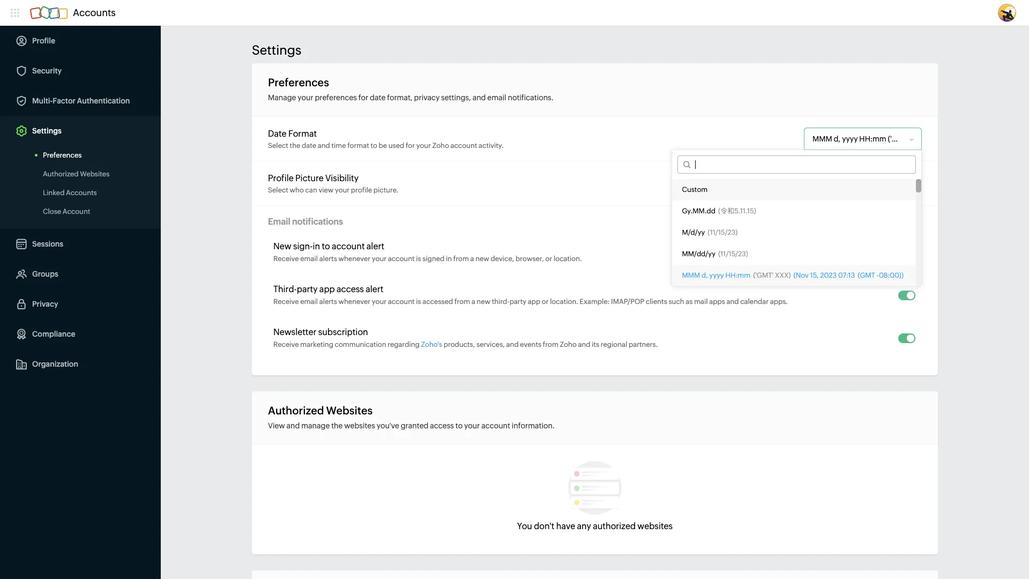 Task type: locate. For each thing, give the bounding box(es) containing it.
0 horizontal spatial websites
[[344, 422, 375, 430]]

profile for profile
[[32, 36, 55, 45]]

to right granted
[[456, 422, 463, 430]]

and
[[473, 93, 486, 102], [318, 141, 330, 149], [727, 298, 739, 306], [507, 341, 519, 349], [578, 341, 591, 349], [287, 422, 300, 430]]

and inside authorized websites view and manage the websites you've granted access to your account information.
[[287, 422, 300, 430]]

account left accessed
[[388, 298, 415, 306]]

0 horizontal spatial preferences
[[43, 151, 82, 159]]

whenever
[[339, 255, 371, 263], [339, 298, 371, 306]]

account left activity.
[[451, 141, 478, 149]]

1 horizontal spatial access
[[430, 422, 454, 430]]

1 vertical spatial in
[[446, 255, 452, 263]]

your inside preferences manage your preferences for date format, privacy settings, and email notifications.
[[298, 93, 314, 102]]

in down notifications
[[313, 241, 320, 252]]

0 vertical spatial in
[[313, 241, 320, 252]]

party down browser,
[[510, 298, 527, 306]]

zoho's link
[[421, 341, 443, 349]]

zoho right used
[[433, 141, 449, 149]]

profile for profile picture visibility select who can view your profile picture.
[[268, 173, 294, 183]]

from for services,
[[543, 341, 559, 349]]

1 horizontal spatial websites
[[638, 521, 673, 532]]

preferences up the authorized websites
[[43, 151, 82, 159]]

(11/15/23)
[[708, 228, 738, 237], [719, 250, 749, 258]]

0 horizontal spatial access
[[337, 284, 364, 294]]

0 horizontal spatial profile
[[32, 36, 55, 45]]

account down notifications
[[332, 241, 365, 252]]

1 vertical spatial date
[[302, 141, 316, 149]]

email down sign-
[[300, 255, 318, 263]]

email left notifications.
[[488, 93, 507, 102]]

0 horizontal spatial settings
[[32, 127, 62, 135]]

is left signed
[[416, 255, 421, 263]]

0 vertical spatial from
[[454, 255, 469, 263]]

1 vertical spatial websites
[[326, 404, 373, 417]]

2 vertical spatial receive
[[274, 341, 299, 349]]

alerts down new sign-in to account alert
[[319, 255, 337, 263]]

the down format
[[290, 141, 301, 149]]

websites up 'manage'
[[326, 404, 373, 417]]

1 alerts from the top
[[319, 255, 337, 263]]

gy.mm.dd
[[682, 207, 716, 215]]

1 vertical spatial receive
[[274, 298, 299, 306]]

1 vertical spatial access
[[430, 422, 454, 430]]

email down third-party app access alert
[[300, 298, 318, 306]]

0 vertical spatial whenever
[[339, 255, 371, 263]]

events
[[520, 341, 542, 349]]

profile picture visibility select who can view your profile picture.
[[268, 173, 399, 194]]

1 horizontal spatial websites
[[326, 404, 373, 417]]

1 vertical spatial preferences
[[43, 151, 82, 159]]

websites up linked accounts
[[80, 170, 110, 178]]

or for third-party app access alert
[[542, 298, 549, 306]]

account inside date format select the date and time format to be used for your zoho account activity.
[[451, 141, 478, 149]]

location. left example:
[[550, 298, 579, 306]]

0 vertical spatial for
[[359, 93, 369, 102]]

mmm
[[682, 271, 701, 279]]

1 horizontal spatial date
[[370, 93, 386, 102]]

profile up who
[[268, 173, 294, 183]]

date format select the date and time format to be used for your zoho account activity.
[[268, 128, 504, 149]]

and left time in the left of the page
[[318, 141, 330, 149]]

a
[[471, 255, 474, 263], [472, 298, 476, 306]]

0 vertical spatial websites
[[344, 422, 375, 430]]

manage
[[268, 93, 296, 102]]

0 vertical spatial is
[[416, 255, 421, 263]]

profile inside profile picture visibility select who can view your profile picture.
[[268, 173, 294, 183]]

1 horizontal spatial preferences
[[268, 76, 329, 88]]

preferences for preferences
[[43, 151, 82, 159]]

1 horizontal spatial profile
[[268, 173, 294, 183]]

groups
[[32, 270, 58, 278]]

1 vertical spatial party
[[510, 298, 527, 306]]

1 vertical spatial settings
[[32, 127, 62, 135]]

0 vertical spatial authorized
[[43, 170, 79, 178]]

and left the events
[[507, 341, 519, 349]]

1 horizontal spatial party
[[510, 298, 527, 306]]

you've
[[377, 422, 400, 430]]

websites right authorized
[[638, 521, 673, 532]]

from right accessed
[[455, 298, 470, 306]]

don't
[[534, 521, 555, 532]]

location. for third-party app access alert
[[550, 298, 579, 306]]

1 vertical spatial alerts
[[319, 298, 337, 306]]

m/d/yy
[[682, 228, 705, 237]]

for
[[359, 93, 369, 102], [406, 141, 415, 149]]

0 horizontal spatial websites
[[80, 170, 110, 178]]

partners.
[[629, 341, 658, 349]]

party down sign-
[[297, 284, 318, 294]]

2 alerts from the top
[[319, 298, 337, 306]]

date down format
[[302, 141, 316, 149]]

2 vertical spatial from
[[543, 341, 559, 349]]

settings up manage
[[252, 43, 302, 57]]

in right signed
[[446, 255, 452, 263]]

date left format,
[[370, 93, 386, 102]]

preferences manage your preferences for date format, privacy settings, and email notifications.
[[268, 76, 554, 102]]

authorized
[[43, 170, 79, 178], [268, 404, 324, 417]]

0 vertical spatial preferences
[[268, 76, 329, 88]]

email for new sign-in to account alert
[[300, 255, 318, 263]]

1 vertical spatial location.
[[550, 298, 579, 306]]

1 vertical spatial or
[[542, 298, 549, 306]]

to right sign-
[[322, 241, 330, 252]]

authorized websites view and manage the websites you've granted access to your account information.
[[268, 404, 555, 430]]

settings down multi-
[[32, 127, 62, 135]]

2 horizontal spatial to
[[456, 422, 463, 430]]

profile up security
[[32, 36, 55, 45]]

profile
[[32, 36, 55, 45], [268, 173, 294, 183]]

1 vertical spatial is
[[416, 298, 421, 306]]

2 is from the top
[[416, 298, 421, 306]]

you
[[517, 521, 533, 532]]

and inside date format select the date and time format to be used for your zoho account activity.
[[318, 141, 330, 149]]

account left information.
[[482, 422, 511, 430]]

1 horizontal spatial to
[[371, 141, 378, 149]]

whenever down third-party app access alert
[[339, 298, 371, 306]]

0 vertical spatial the
[[290, 141, 301, 149]]

accessed
[[423, 298, 453, 306]]

(11/15/23) down gy.mm.dd (令和5.11.15)
[[708, 228, 738, 237]]

access
[[337, 284, 364, 294], [430, 422, 454, 430]]

account
[[451, 141, 478, 149], [332, 241, 365, 252], [388, 255, 415, 263], [388, 298, 415, 306], [482, 422, 511, 430]]

be
[[379, 141, 387, 149]]

1 vertical spatial whenever
[[339, 298, 371, 306]]

to
[[371, 141, 378, 149], [322, 241, 330, 252], [456, 422, 463, 430]]

0 vertical spatial receive
[[274, 255, 299, 263]]

settings,
[[441, 93, 471, 102]]

whenever down new sign-in to account alert
[[339, 255, 371, 263]]

0 vertical spatial access
[[337, 284, 364, 294]]

access right granted
[[430, 422, 454, 430]]

websites inside authorized websites view and manage the websites you've granted access to your account information.
[[326, 404, 373, 417]]

is left accessed
[[416, 298, 421, 306]]

is
[[416, 255, 421, 263], [416, 298, 421, 306]]

authorized up view
[[268, 404, 324, 417]]

profile
[[351, 186, 372, 194]]

security
[[32, 67, 62, 75]]

1 select from the top
[[268, 141, 289, 149]]

1 vertical spatial select
[[268, 186, 289, 194]]

from right the events
[[543, 341, 559, 349]]

1 receive from the top
[[274, 255, 299, 263]]

new
[[274, 241, 292, 252]]

1 is from the top
[[416, 255, 421, 263]]

authorized for authorized websites
[[43, 170, 79, 178]]

factor
[[53, 97, 76, 105]]

receive down the new in the left top of the page
[[274, 255, 299, 263]]

third-
[[274, 284, 297, 294]]

2 receive from the top
[[274, 298, 299, 306]]

0 vertical spatial alert
[[367, 241, 385, 252]]

1 horizontal spatial app
[[528, 298, 541, 306]]

or right third-
[[542, 298, 549, 306]]

authorized up linked
[[43, 170, 79, 178]]

0 vertical spatial a
[[471, 255, 474, 263]]

hh:mm
[[726, 271, 751, 279]]

0 horizontal spatial for
[[359, 93, 369, 102]]

from right signed
[[454, 255, 469, 263]]

1 horizontal spatial authorized
[[268, 404, 324, 417]]

0 vertical spatial or
[[546, 255, 553, 263]]

mm/dd/yy (11/15/23)
[[682, 250, 749, 258]]

(11/15/23) up hh:mm
[[719, 250, 749, 258]]

zoho inside date format select the date and time format to be used for your zoho account activity.
[[433, 141, 449, 149]]

alert
[[367, 241, 385, 252], [366, 284, 384, 294]]

new left 'device,'
[[476, 255, 490, 263]]

and right settings,
[[473, 93, 486, 102]]

example:
[[580, 298, 610, 306]]

used
[[389, 141, 405, 149]]

authorized for authorized websites view and manage the websites you've granted access to your account information.
[[268, 404, 324, 417]]

from
[[454, 255, 469, 263], [455, 298, 470, 306], [543, 341, 559, 349]]

picture.
[[374, 186, 399, 194]]

1 vertical spatial to
[[322, 241, 330, 252]]

select down date
[[268, 141, 289, 149]]

and right apps
[[727, 298, 739, 306]]

2 whenever from the top
[[339, 298, 371, 306]]

who
[[290, 186, 304, 194]]

sessions
[[32, 240, 63, 248]]

alerts down third-party app access alert
[[319, 298, 337, 306]]

1 vertical spatial for
[[406, 141, 415, 149]]

0 vertical spatial select
[[268, 141, 289, 149]]

1 horizontal spatial the
[[332, 422, 343, 430]]

1 vertical spatial new
[[477, 298, 491, 306]]

(令和5.11.15)
[[719, 207, 757, 215]]

0 horizontal spatial the
[[290, 141, 301, 149]]

websites inside authorized websites view and manage the websites you've granted access to your account information.
[[344, 422, 375, 430]]

from for is
[[454, 255, 469, 263]]

(11/15/23) for m/d/yy (11/15/23)
[[708, 228, 738, 237]]

15,
[[811, 271, 819, 279]]

products,
[[444, 341, 475, 349]]

receive down newsletter
[[274, 341, 299, 349]]

1 vertical spatial authorized
[[268, 404, 324, 417]]

websites for authorized websites
[[80, 170, 110, 178]]

0 vertical spatial alerts
[[319, 255, 337, 263]]

2 select from the top
[[268, 186, 289, 194]]

1 horizontal spatial for
[[406, 141, 415, 149]]

new sign-in to account alert
[[274, 241, 385, 252]]

for right preferences
[[359, 93, 369, 102]]

new left third-
[[477, 298, 491, 306]]

preferences up manage
[[268, 76, 329, 88]]

0 vertical spatial profile
[[32, 36, 55, 45]]

1 whenever from the top
[[339, 255, 371, 263]]

your inside authorized websites view and manage the websites you've granted access to your account information.
[[464, 422, 480, 430]]

0 vertical spatial to
[[371, 141, 378, 149]]

notifications.
[[508, 93, 554, 102]]

1 vertical spatial email
[[300, 255, 318, 263]]

authorized inside authorized websites view and manage the websites you've granted access to your account information.
[[268, 404, 324, 417]]

1 horizontal spatial settings
[[252, 43, 302, 57]]

for right used
[[406, 141, 415, 149]]

format,
[[387, 93, 413, 102]]

1 vertical spatial zoho
[[560, 341, 577, 349]]

to left be
[[371, 141, 378, 149]]

access up subscription
[[337, 284, 364, 294]]

0 vertical spatial websites
[[80, 170, 110, 178]]

1 vertical spatial (11/15/23)
[[719, 250, 749, 258]]

newsletter subscription
[[274, 327, 368, 337]]

zoho
[[433, 141, 449, 149], [560, 341, 577, 349]]

None field
[[805, 128, 911, 150], [805, 173, 911, 194], [805, 128, 911, 150], [805, 173, 911, 194]]

a left third-
[[472, 298, 476, 306]]

is for new sign-in to account alert
[[416, 255, 421, 263]]

receive for new
[[274, 255, 299, 263]]

close
[[43, 208, 61, 216]]

websites for authorized websites view and manage the websites you've granted access to your account information.
[[326, 404, 373, 417]]

multi-
[[32, 97, 53, 105]]

yyyy
[[710, 271, 725, 279]]

to inside authorized websites view and manage the websites you've granted access to your account information.
[[456, 422, 463, 430]]

access inside authorized websites view and manage the websites you've granted access to your account information.
[[430, 422, 454, 430]]

zoho left its
[[560, 341, 577, 349]]

location. right browser,
[[554, 255, 582, 263]]

mm/dd/yy
[[682, 250, 716, 258]]

0 horizontal spatial party
[[297, 284, 318, 294]]

0 vertical spatial settings
[[252, 43, 302, 57]]

('gmt'
[[754, 271, 774, 279]]

location. for new sign-in to account alert
[[554, 255, 582, 263]]

device,
[[491, 255, 515, 263]]

receive
[[274, 255, 299, 263], [274, 298, 299, 306], [274, 341, 299, 349]]

and left its
[[578, 341, 591, 349]]

0 horizontal spatial app
[[320, 284, 335, 294]]

or right browser,
[[546, 255, 553, 263]]

preferences inside preferences manage your preferences for date format, privacy settings, and email notifications.
[[268, 76, 329, 88]]

0 horizontal spatial date
[[302, 141, 316, 149]]

receive down third-
[[274, 298, 299, 306]]

select left who
[[268, 186, 289, 194]]

1 vertical spatial the
[[332, 422, 343, 430]]

time
[[332, 141, 346, 149]]

account inside authorized websites view and manage the websites you've granted access to your account information.
[[482, 422, 511, 430]]

select inside date format select the date and time format to be used for your zoho account activity.
[[268, 141, 289, 149]]

2 vertical spatial to
[[456, 422, 463, 430]]

alerts
[[319, 255, 337, 263], [319, 298, 337, 306]]

settings
[[252, 43, 302, 57], [32, 127, 62, 135]]

0 vertical spatial accounts
[[73, 7, 116, 18]]

0 vertical spatial zoho
[[433, 141, 449, 149]]

0 vertical spatial (11/15/23)
[[708, 228, 738, 237]]

2 vertical spatial email
[[300, 298, 318, 306]]

view
[[319, 186, 334, 194]]

0 vertical spatial location.
[[554, 255, 582, 263]]

email
[[268, 217, 291, 227]]

location.
[[554, 255, 582, 263], [550, 298, 579, 306]]

1 vertical spatial app
[[528, 298, 541, 306]]

1 vertical spatial profile
[[268, 173, 294, 183]]

accounts
[[73, 7, 116, 18], [66, 189, 97, 197]]

0 horizontal spatial authorized
[[43, 170, 79, 178]]

a left 'device,'
[[471, 255, 474, 263]]

and right view
[[287, 422, 300, 430]]

your inside date format select the date and time format to be used for your zoho account activity.
[[417, 141, 431, 149]]

0 vertical spatial email
[[488, 93, 507, 102]]

1 vertical spatial a
[[472, 298, 476, 306]]

0 horizontal spatial zoho
[[433, 141, 449, 149]]

0 vertical spatial app
[[320, 284, 335, 294]]

can
[[305, 186, 317, 194]]

the right 'manage'
[[332, 422, 343, 430]]

websites left you've
[[344, 422, 375, 430]]

clients
[[646, 298, 668, 306]]

select
[[268, 141, 289, 149], [268, 186, 289, 194]]

0 vertical spatial date
[[370, 93, 386, 102]]



Task type: vqa. For each thing, say whether or not it's contained in the screenshot.
Close Account
yes



Task type: describe. For each thing, give the bounding box(es) containing it.
manage
[[302, 422, 330, 430]]

the inside date format select the date and time format to be used for your zoho account activity.
[[290, 141, 301, 149]]

(nov
[[794, 271, 809, 279]]

linked accounts
[[43, 189, 97, 197]]

regarding
[[388, 341, 420, 349]]

date inside preferences manage your preferences for date format, privacy settings, and email notifications.
[[370, 93, 386, 102]]

1 vertical spatial from
[[455, 298, 470, 306]]

newsletter
[[274, 327, 317, 337]]

1 horizontal spatial in
[[446, 255, 452, 263]]

communication
[[335, 341, 386, 349]]

privacy
[[32, 300, 58, 308]]

the inside authorized websites view and manage the websites you've granted access to your account information.
[[332, 422, 343, 430]]

format
[[348, 141, 369, 149]]

subscription
[[318, 327, 368, 337]]

or for new sign-in to account alert
[[546, 255, 553, 263]]

signed
[[423, 255, 445, 263]]

its
[[592, 341, 600, 349]]

calendar
[[741, 298, 769, 306]]

0 vertical spatial new
[[476, 255, 490, 263]]

email notifications
[[268, 217, 343, 227]]

authentication
[[77, 97, 130, 105]]

m/d/yy (11/15/23)
[[682, 228, 738, 237]]

organization
[[32, 360, 78, 368]]

for inside preferences manage your preferences for date format, privacy settings, and email notifications.
[[359, 93, 369, 102]]

privacy
[[414, 93, 440, 102]]

0 horizontal spatial in
[[313, 241, 320, 252]]

xxx)
[[776, 271, 791, 279]]

1 horizontal spatial zoho
[[560, 341, 577, 349]]

such
[[669, 298, 685, 306]]

for inside date format select the date and time format to be used for your zoho account activity.
[[406, 141, 415, 149]]

sign-
[[293, 241, 313, 252]]

d,
[[702, 271, 708, 279]]

preferences for preferences manage your preferences for date format, privacy settings, and email notifications.
[[268, 76, 329, 88]]

0 horizontal spatial to
[[322, 241, 330, 252]]

email inside preferences manage your preferences for date format, privacy settings, and email notifications.
[[488, 93, 507, 102]]

whenever for account
[[339, 255, 371, 263]]

and inside preferences manage your preferences for date format, privacy settings, and email notifications.
[[473, 93, 486, 102]]

third-
[[492, 298, 510, 306]]

1 vertical spatial websites
[[638, 521, 673, 532]]

format
[[288, 128, 317, 139]]

(gmt
[[858, 271, 876, 279]]

account
[[63, 208, 90, 216]]

to inside date format select the date and time format to be used for your zoho account activity.
[[371, 141, 378, 149]]

browser,
[[516, 255, 544, 263]]

as
[[686, 298, 693, 306]]

receive email alerts whenever your account is signed in from a new device, browser, or location.
[[274, 255, 582, 263]]

(11/15/23) for mm/dd/yy (11/15/23)
[[719, 250, 749, 258]]

custom
[[682, 186, 708, 194]]

receive email alerts whenever your account is accessed from a new third-party app or location. example: imap/pop clients such as mail apps and calendar apps.
[[274, 298, 788, 306]]

2023
[[821, 271, 837, 279]]

Search... field
[[691, 156, 916, 173]]

authorized websites
[[43, 170, 110, 178]]

activity.
[[479, 141, 504, 149]]

zoho's
[[421, 341, 443, 349]]

receive marketing communication regarding zoho's products, services, and events from zoho and its regional partners.
[[274, 341, 658, 349]]

any
[[577, 521, 592, 532]]

regional
[[601, 341, 628, 349]]

picture
[[296, 173, 324, 183]]

mmm d, yyyy hh:mm ('gmt' xxx) (nov 15, 2023 07:13 (gmt -08:00))
[[682, 271, 904, 279]]

email for third-party app access alert
[[300, 298, 318, 306]]

compliance
[[32, 330, 75, 338]]

you don't have any authorized websites
[[517, 521, 673, 532]]

08:00))
[[880, 271, 904, 279]]

authorized
[[593, 521, 636, 532]]

visibility
[[326, 173, 359, 183]]

apps
[[710, 298, 726, 306]]

alerts for access
[[319, 298, 337, 306]]

07:13
[[839, 271, 856, 279]]

multi-factor authentication
[[32, 97, 130, 105]]

mail
[[695, 298, 708, 306]]

date inside date format select the date and time format to be used for your zoho account activity.
[[302, 141, 316, 149]]

imap/pop
[[611, 298, 645, 306]]

gy.mm.dd (令和5.11.15)
[[682, 207, 757, 215]]

whenever for alert
[[339, 298, 371, 306]]

notifications
[[292, 217, 343, 227]]

1 vertical spatial alert
[[366, 284, 384, 294]]

1 vertical spatial accounts
[[66, 189, 97, 197]]

apps.
[[771, 298, 788, 306]]

3 receive from the top
[[274, 341, 299, 349]]

preferences
[[315, 93, 357, 102]]

select inside profile picture visibility select who can view your profile picture.
[[268, 186, 289, 194]]

information.
[[512, 422, 555, 430]]

your inside profile picture visibility select who can view your profile picture.
[[335, 186, 350, 194]]

granted
[[401, 422, 429, 430]]

alerts for to
[[319, 255, 337, 263]]

linked
[[43, 189, 65, 197]]

-
[[877, 271, 880, 279]]

services,
[[477, 341, 505, 349]]

account left signed
[[388, 255, 415, 263]]

date
[[268, 128, 287, 139]]

is for third-party app access alert
[[416, 298, 421, 306]]

view
[[268, 422, 285, 430]]

receive for third-
[[274, 298, 299, 306]]

have
[[557, 521, 576, 532]]

0 vertical spatial party
[[297, 284, 318, 294]]



